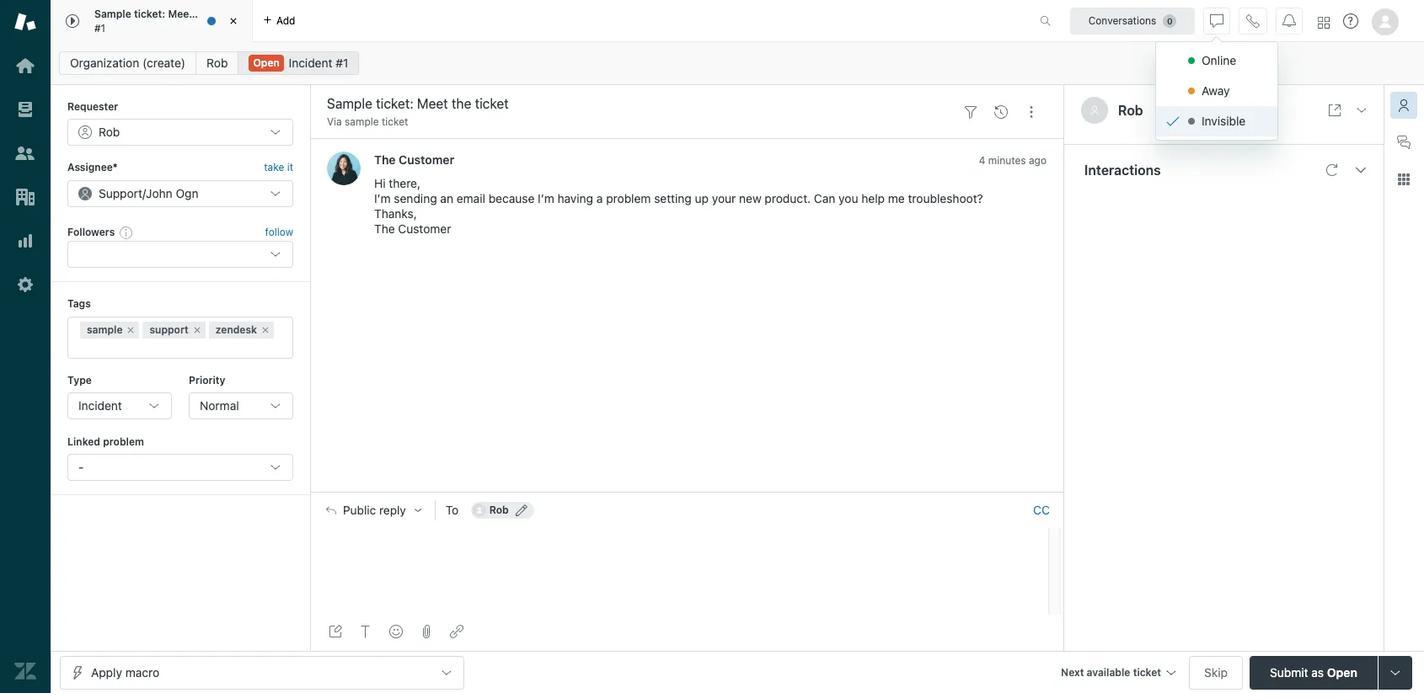Task type: describe. For each thing, give the bounding box(es) containing it.
followers element
[[67, 241, 293, 268]]

new
[[739, 192, 762, 206]]

main element
[[0, 0, 51, 694]]

submit
[[1271, 666, 1309, 680]]

ticket for next available ticket
[[1134, 666, 1162, 679]]

user image
[[1092, 106, 1099, 115]]

close image
[[225, 13, 242, 30]]

via
[[327, 116, 342, 128]]

displays possible ticket submission types image
[[1389, 666, 1403, 680]]

public reply
[[343, 504, 406, 518]]

events image
[[995, 105, 1008, 119]]

avatar image
[[327, 152, 361, 186]]

it
[[287, 161, 293, 174]]

available
[[1087, 666, 1131, 679]]

zendesk
[[216, 323, 257, 336]]

insert emojis image
[[389, 626, 403, 639]]

hi
[[374, 177, 386, 191]]

priority
[[189, 374, 225, 387]]

user image
[[1090, 105, 1100, 116]]

incident #1
[[289, 56, 348, 70]]

invisible menu item
[[1157, 106, 1278, 137]]

remove image for zendesk
[[261, 325, 271, 335]]

organization (create)
[[70, 56, 186, 70]]

tags
[[67, 298, 91, 310]]

product.
[[765, 192, 811, 206]]

format text image
[[359, 626, 373, 639]]

follow
[[265, 226, 293, 239]]

followers
[[67, 226, 115, 238]]

get started image
[[14, 55, 36, 77]]

john
[[146, 186, 173, 200]]

your
[[712, 192, 736, 206]]

rob right user image
[[1119, 103, 1144, 118]]

tabs tab list
[[51, 0, 1023, 42]]

away
[[1202, 83, 1231, 98]]

4
[[979, 155, 986, 167]]

apply
[[91, 666, 122, 680]]

views image
[[14, 99, 36, 121]]

an
[[440, 192, 454, 206]]

filter image
[[964, 105, 978, 119]]

4 minutes ago text field
[[979, 155, 1047, 167]]

thanks,
[[374, 207, 417, 221]]

4 minutes ago
[[979, 155, 1047, 167]]

info on adding followers image
[[120, 226, 133, 239]]

tab containing sample ticket: meet the ticket
[[51, 0, 253, 42]]

add
[[277, 14, 295, 27]]

up
[[695, 192, 709, 206]]

apply macro
[[91, 666, 159, 680]]

remove image for sample
[[126, 325, 136, 335]]

zendesk support image
[[14, 11, 36, 33]]

hi there, i'm sending an email because i'm having a problem setting up your new product. can you help me troubleshoot? thanks, the customer
[[374, 177, 984, 236]]

zendesk image
[[14, 661, 36, 683]]

(create)
[[143, 56, 186, 70]]

follow button
[[265, 225, 293, 240]]

customer context image
[[1398, 99, 1411, 112]]

zendesk products image
[[1319, 16, 1330, 28]]

me
[[888, 192, 905, 206]]

ago
[[1029, 155, 1047, 167]]

skip button
[[1190, 656, 1244, 690]]

incident button
[[67, 393, 172, 420]]

submit as open
[[1271, 666, 1358, 680]]

add button
[[253, 0, 306, 41]]

incident for incident
[[78, 399, 122, 413]]

1 vertical spatial sample
[[87, 323, 123, 336]]

next available ticket button
[[1054, 656, 1183, 693]]

problem inside hi there, i'm sending an email because i'm having a problem setting up your new product. can you help me troubleshoot? thanks, the customer
[[606, 192, 651, 206]]

rob link
[[196, 51, 239, 75]]

via sample ticket
[[327, 116, 408, 128]]

organization
[[70, 56, 139, 70]]

email
[[457, 192, 486, 206]]

reply
[[379, 504, 406, 518]]

the customer
[[374, 153, 455, 167]]

draft mode image
[[329, 626, 342, 639]]

open inside secondary element
[[253, 56, 280, 69]]

meet
[[168, 8, 193, 20]]

skip
[[1205, 666, 1228, 680]]

support
[[99, 186, 142, 200]]

linked
[[67, 436, 100, 448]]

next
[[1061, 666, 1085, 679]]

macro
[[125, 666, 159, 680]]

invisible
[[1202, 114, 1246, 128]]

0 horizontal spatial problem
[[103, 436, 144, 448]]

2 i'm from the left
[[538, 192, 555, 206]]

1 i'm from the left
[[374, 192, 391, 206]]

notifications image
[[1283, 14, 1297, 27]]

a
[[597, 192, 603, 206]]

take it
[[264, 161, 293, 174]]



Task type: vqa. For each thing, say whether or not it's contained in the screenshot.
THE JOHN within row
no



Task type: locate. For each thing, give the bounding box(es) containing it.
edit user image
[[516, 505, 528, 517]]

support / john ogn
[[99, 186, 199, 200]]

remove image
[[126, 325, 136, 335], [261, 325, 271, 335]]

i'm left having
[[538, 192, 555, 206]]

assignee*
[[67, 161, 118, 174]]

remove image left support
[[126, 325, 136, 335]]

view more details image
[[1329, 104, 1342, 117]]

the customer link
[[374, 153, 455, 167]]

1 horizontal spatial sample
[[345, 116, 379, 128]]

2 the from the top
[[374, 222, 395, 236]]

admin image
[[14, 274, 36, 296]]

open down add dropdown button
[[253, 56, 280, 69]]

the
[[374, 153, 396, 167], [374, 222, 395, 236]]

because
[[489, 192, 535, 206]]

cc button
[[1034, 504, 1050, 519]]

0 vertical spatial sample
[[345, 116, 379, 128]]

customer down sending
[[398, 222, 451, 236]]

open right as
[[1328, 666, 1358, 680]]

public
[[343, 504, 376, 518]]

1 vertical spatial incident
[[78, 399, 122, 413]]

0 horizontal spatial remove image
[[126, 325, 136, 335]]

type
[[67, 374, 92, 387]]

organizations image
[[14, 186, 36, 208]]

ticket right 'the'
[[215, 8, 243, 20]]

you
[[839, 192, 859, 206]]

#1
[[94, 21, 105, 34], [336, 56, 348, 70]]

support
[[150, 323, 189, 336]]

0 horizontal spatial ticket
[[215, 8, 243, 20]]

button displays agent's chat status as invisible. image
[[1211, 14, 1224, 27]]

minutes
[[989, 155, 1027, 167]]

add link (cmd k) image
[[450, 626, 464, 639]]

ogn
[[176, 186, 199, 200]]

0 vertical spatial open
[[253, 56, 280, 69]]

help
[[862, 192, 885, 206]]

#1 inside sample ticket: meet the ticket #1
[[94, 21, 105, 34]]

2 vertical spatial ticket
[[1134, 666, 1162, 679]]

normal
[[200, 399, 239, 413]]

2 remove image from the left
[[261, 325, 271, 335]]

online
[[1202, 53, 1237, 67]]

1 horizontal spatial incident
[[289, 56, 333, 70]]

i'm
[[374, 192, 391, 206], [538, 192, 555, 206]]

sample ticket: meet the ticket #1
[[94, 8, 243, 34]]

take
[[264, 161, 284, 174]]

the inside hi there, i'm sending an email because i'm having a problem setting up your new product. can you help me troubleshoot? thanks, the customer
[[374, 222, 395, 236]]

rob
[[207, 56, 228, 70], [1119, 103, 1144, 118], [99, 125, 120, 139], [490, 504, 509, 517]]

customer up there,
[[399, 153, 455, 167]]

0 vertical spatial customer
[[399, 153, 455, 167]]

requester element
[[67, 119, 293, 146]]

customer inside hi there, i'm sending an email because i'm having a problem setting up your new product. can you help me troubleshoot? thanks, the customer
[[398, 222, 451, 236]]

ticket actions image
[[1025, 105, 1039, 119]]

incident down type
[[78, 399, 122, 413]]

rob inside requester element
[[99, 125, 120, 139]]

requester
[[67, 100, 118, 113]]

conversations
[[1089, 14, 1157, 27]]

cc
[[1034, 504, 1050, 518]]

customer
[[399, 153, 455, 167], [398, 222, 451, 236]]

2 horizontal spatial ticket
[[1134, 666, 1162, 679]]

apps image
[[1398, 173, 1411, 186]]

incident
[[289, 56, 333, 70], [78, 399, 122, 413]]

0 horizontal spatial #1
[[94, 21, 105, 34]]

1 horizontal spatial i'm
[[538, 192, 555, 206]]

1 vertical spatial problem
[[103, 436, 144, 448]]

-
[[78, 461, 84, 475]]

tab
[[51, 0, 253, 42]]

1 vertical spatial the
[[374, 222, 395, 236]]

0 horizontal spatial incident
[[78, 399, 122, 413]]

sample right via in the top left of the page
[[345, 116, 379, 128]]

troubleshoot?
[[908, 192, 984, 206]]

assignee* element
[[67, 180, 293, 207]]

customers image
[[14, 142, 36, 164]]

remove image right zendesk on the top left of the page
[[261, 325, 271, 335]]

linked problem
[[67, 436, 144, 448]]

incident down add
[[289, 56, 333, 70]]

problem
[[606, 192, 651, 206], [103, 436, 144, 448]]

sample down tags
[[87, 323, 123, 336]]

reporting image
[[14, 230, 36, 252]]

menu
[[1156, 41, 1279, 141]]

0 horizontal spatial open
[[253, 56, 280, 69]]

open image
[[1356, 104, 1369, 117]]

as
[[1312, 666, 1325, 680]]

0 vertical spatial ticket
[[215, 8, 243, 20]]

having
[[558, 192, 594, 206]]

the
[[196, 8, 212, 20]]

interactions
[[1085, 162, 1161, 178]]

ticket
[[215, 8, 243, 20], [382, 116, 408, 128], [1134, 666, 1162, 679]]

ticket inside sample ticket: meet the ticket #1
[[215, 8, 243, 20]]

secondary element
[[51, 46, 1425, 80]]

1 horizontal spatial problem
[[606, 192, 651, 206]]

menu containing online
[[1156, 41, 1279, 141]]

conversations button
[[1071, 7, 1195, 34]]

problem down incident popup button
[[103, 436, 144, 448]]

ticket up the customer link
[[382, 116, 408, 128]]

0 vertical spatial #1
[[94, 21, 105, 34]]

linked problem element
[[67, 455, 293, 482]]

normal button
[[189, 393, 293, 420]]

i'm down 'hi' on the top left
[[374, 192, 391, 206]]

rob down close image
[[207, 56, 228, 70]]

to
[[446, 504, 459, 518]]

#1 inside secondary element
[[336, 56, 348, 70]]

sample
[[94, 8, 131, 20]]

setting
[[654, 192, 692, 206]]

1 horizontal spatial ticket
[[382, 116, 408, 128]]

get help image
[[1344, 13, 1359, 29]]

problem right a
[[606, 192, 651, 206]]

1 vertical spatial #1
[[336, 56, 348, 70]]

1 horizontal spatial #1
[[336, 56, 348, 70]]

next available ticket
[[1061, 666, 1162, 679]]

0 horizontal spatial i'm
[[374, 192, 391, 206]]

remove image
[[192, 325, 202, 335]]

the down thanks,
[[374, 222, 395, 236]]

1 vertical spatial open
[[1328, 666, 1358, 680]]

ticket for via sample ticket
[[382, 116, 408, 128]]

open
[[253, 56, 280, 69], [1328, 666, 1358, 680]]

0 vertical spatial the
[[374, 153, 396, 167]]

rob right thompson@gmail.com icon
[[490, 504, 509, 517]]

the up 'hi' on the top left
[[374, 153, 396, 167]]

sample
[[345, 116, 379, 128], [87, 323, 123, 336]]

rob down "requester"
[[99, 125, 120, 139]]

#1 down "sample"
[[94, 21, 105, 34]]

incident inside secondary element
[[289, 56, 333, 70]]

add attachment image
[[420, 626, 433, 639]]

sending
[[394, 192, 437, 206]]

1 the from the top
[[374, 153, 396, 167]]

can
[[814, 192, 836, 206]]

1 horizontal spatial remove image
[[261, 325, 271, 335]]

public reply button
[[311, 493, 435, 529]]

/
[[142, 186, 146, 200]]

0 vertical spatial incident
[[289, 56, 333, 70]]

thompson@gmail.com image
[[473, 504, 486, 518]]

ticket right available
[[1134, 666, 1162, 679]]

incident inside popup button
[[78, 399, 122, 413]]

Subject field
[[324, 94, 953, 114]]

1 vertical spatial ticket
[[382, 116, 408, 128]]

0 horizontal spatial sample
[[87, 323, 123, 336]]

ticket inside popup button
[[1134, 666, 1162, 679]]

incident for incident #1
[[289, 56, 333, 70]]

there,
[[389, 177, 421, 191]]

0 vertical spatial problem
[[606, 192, 651, 206]]

hide composer image
[[680, 486, 694, 499]]

1 vertical spatial customer
[[398, 222, 451, 236]]

1 horizontal spatial open
[[1328, 666, 1358, 680]]

#1 up via in the top left of the page
[[336, 56, 348, 70]]

1 remove image from the left
[[126, 325, 136, 335]]

take it button
[[264, 160, 293, 177]]

organization (create) button
[[59, 51, 197, 75]]

rob inside secondary element
[[207, 56, 228, 70]]

ticket:
[[134, 8, 165, 20]]



